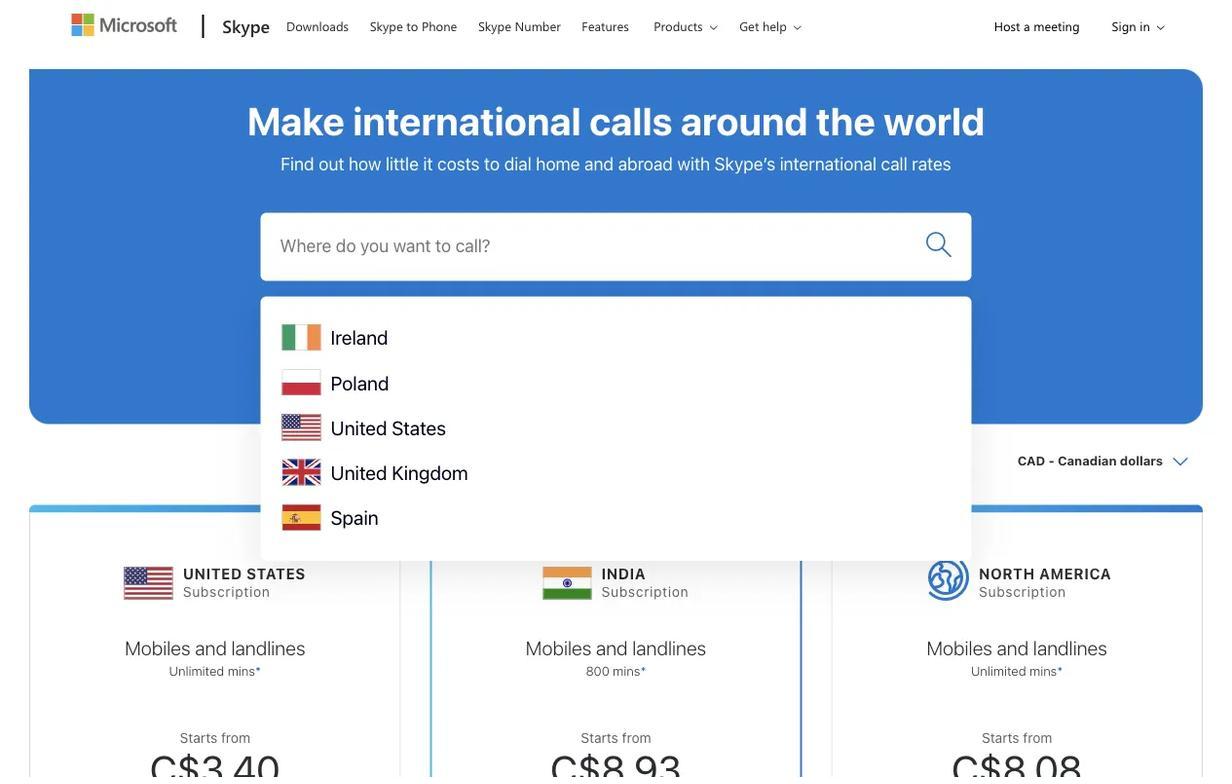 Task type: locate. For each thing, give the bounding box(es) containing it.
from
[[221, 730, 250, 746], [622, 730, 652, 746], [1024, 730, 1053, 746]]

1 vertical spatial united states image
[[282, 409, 321, 448]]

2 starts from the left
[[581, 730, 619, 746]]

* link for america
[[1058, 664, 1064, 678]]

and
[[585, 153, 614, 174], [195, 637, 227, 660], [596, 637, 628, 660], [998, 637, 1029, 660]]

0 horizontal spatial states
[[247, 565, 306, 582]]

skype left number
[[478, 18, 512, 35]]

subscription inside 'united states subscription'
[[183, 584, 270, 600]]

1 vertical spatial international
[[780, 153, 877, 174]]

mins right "800" on the left bottom
[[613, 664, 641, 678]]

3 landlines from the left
[[1034, 637, 1108, 660]]

popular
[[319, 320, 397, 339]]

states down the spain image
[[247, 565, 306, 582]]

1 horizontal spatial mobiles and landlines unlimited mins *
[[927, 637, 1108, 678]]

states
[[392, 416, 446, 439], [247, 565, 306, 582]]

international down the
[[780, 153, 877, 174]]

skype link
[[213, 1, 276, 54]]

products
[[654, 18, 703, 35]]

* link for states
[[255, 664, 261, 678]]

2 mins from the left
[[613, 664, 641, 678]]

mobiles and landlines unlimited mins * down 'united states subscription'
[[125, 637, 306, 678]]

1 mins from the left
[[228, 664, 255, 678]]

0 horizontal spatial starts from
[[180, 730, 250, 746]]

unlimited for north
[[972, 664, 1027, 678]]

and up "800" on the left bottom
[[596, 637, 628, 660]]

little
[[386, 153, 419, 174]]

1 horizontal spatial * link
[[641, 664, 647, 678]]

skype
[[222, 14, 270, 37], [370, 18, 403, 35], [478, 18, 512, 35]]

to
[[407, 18, 418, 35], [484, 153, 500, 174]]

0 horizontal spatial from
[[221, 730, 250, 746]]

2 horizontal spatial *
[[1058, 664, 1064, 678]]

mobiles and landlines 800 mins *
[[526, 637, 707, 678]]

2 horizontal spatial mobiles
[[927, 637, 993, 660]]

0 horizontal spatial skype
[[222, 14, 270, 37]]

1 mobiles and landlines unlimited mins * from the left
[[125, 637, 306, 678]]

starts for states
[[180, 730, 218, 746]]

united
[[331, 416, 387, 439], [331, 461, 387, 484], [183, 565, 242, 582]]

2 horizontal spatial landlines
[[1034, 637, 1108, 660]]

1 landlines from the left
[[231, 637, 306, 660]]

2 mobiles from the left
[[526, 637, 592, 660]]

united inside 'united states subscription'
[[183, 565, 242, 582]]

sign
[[1113, 18, 1137, 35]]

3 from from the left
[[1024, 730, 1053, 746]]

number
[[515, 18, 561, 35]]

3 mins from the left
[[1030, 664, 1058, 678]]

2 horizontal spatial united states image
[[387, 343, 436, 392]]

subscription
[[183, 584, 270, 600], [602, 584, 689, 600], [980, 584, 1067, 600]]

and down north america subscription on the bottom
[[998, 637, 1029, 660]]

states for united states
[[392, 416, 446, 439]]

2 landlines from the left
[[633, 637, 707, 660]]

international up costs
[[353, 98, 582, 144]]

landlines
[[231, 637, 306, 660], [633, 637, 707, 660], [1034, 637, 1108, 660]]

1 from from the left
[[221, 730, 250, 746]]

how
[[349, 153, 381, 174]]

find
[[281, 153, 314, 174]]

0 vertical spatial to
[[407, 18, 418, 35]]

2 * from the left
[[641, 664, 647, 678]]

spain
[[331, 507, 379, 529]]

2 horizontal spatial * link
[[1058, 664, 1064, 678]]

from for states
[[221, 730, 250, 746]]

skype left phone
[[370, 18, 403, 35]]

subscription for united
[[183, 584, 270, 600]]

0 horizontal spatial *
[[255, 664, 261, 678]]

united states image left 'united states subscription'
[[124, 550, 173, 609]]

0 horizontal spatial unlimited
[[169, 664, 224, 678]]

2 * link from the left
[[641, 664, 647, 678]]

1 starts from from the left
[[180, 730, 250, 746]]

3 starts from from the left
[[982, 730, 1053, 746]]

* right "800" on the left bottom
[[641, 664, 647, 678]]

1 horizontal spatial landlines
[[633, 637, 707, 660]]

starts for america
[[982, 730, 1020, 746]]

* link down 'united states subscription'
[[255, 664, 261, 678]]

2 horizontal spatial skype
[[478, 18, 512, 35]]

0 horizontal spatial mobiles and landlines unlimited mins *
[[125, 637, 306, 678]]

2 horizontal spatial mins
[[1030, 664, 1058, 678]]

sign in button
[[1097, 1, 1171, 51]]

2 horizontal spatial starts from
[[982, 730, 1053, 746]]

and right home
[[585, 153, 614, 174]]

0 horizontal spatial mins
[[228, 664, 255, 678]]

united states image up united kingdom icon at bottom left
[[282, 409, 321, 448]]

united states image right poland image at the left
[[387, 343, 436, 392]]

out
[[319, 153, 344, 174]]

and for united states
[[195, 637, 227, 660]]

1 subscription from the left
[[183, 584, 270, 600]]

poland
[[331, 371, 389, 394]]

united kingdom
[[331, 461, 468, 484]]

to left phone
[[407, 18, 418, 35]]

1 horizontal spatial from
[[622, 730, 652, 746]]

* down north america subscription on the bottom
[[1058, 664, 1064, 678]]

a
[[1024, 18, 1031, 35]]

*
[[255, 664, 261, 678], [641, 664, 647, 678], [1058, 664, 1064, 678]]

and inside mobiles and landlines 800 mins *
[[596, 637, 628, 660]]

1 vertical spatial united
[[331, 461, 387, 484]]

1 horizontal spatial starts
[[581, 730, 619, 746]]

3 starts from the left
[[982, 730, 1020, 746]]

* link right "800" on the left bottom
[[641, 664, 647, 678]]

2 vertical spatial united
[[183, 565, 242, 582]]

2 starts from from the left
[[581, 730, 652, 746]]

states inside 'united states subscription'
[[247, 565, 306, 582]]

0 vertical spatial international
[[353, 98, 582, 144]]

features link
[[573, 1, 638, 48]]

mins down north america subscription on the bottom
[[1030, 664, 1058, 678]]

list box
[[261, 297, 972, 561]]

ireland image inside list box
[[282, 319, 321, 358]]

1 horizontal spatial mobiles
[[526, 637, 592, 660]]

1 starts from the left
[[180, 730, 218, 746]]

1 horizontal spatial skype
[[370, 18, 403, 35]]

landlines inside mobiles and landlines 800 mins *
[[633, 637, 707, 660]]

1 horizontal spatial *
[[641, 664, 647, 678]]

2 horizontal spatial from
[[1024, 730, 1053, 746]]

india image
[[543, 550, 592, 609]]

3 * from the left
[[1058, 664, 1064, 678]]

united states image
[[387, 343, 436, 392], [282, 409, 321, 448], [124, 550, 173, 609]]

ireland image
[[282, 319, 321, 358], [267, 343, 315, 392]]

0 vertical spatial united states image
[[387, 343, 436, 392]]

mobiles
[[125, 637, 191, 660], [526, 637, 592, 660], [927, 637, 993, 660]]

skype to phone
[[370, 18, 457, 35]]

products button
[[642, 1, 734, 51]]

mins for subscription
[[613, 664, 641, 678]]

international
[[353, 98, 582, 144], [780, 153, 877, 174]]

skype number link
[[470, 1, 570, 48]]

0 vertical spatial united
[[331, 416, 387, 439]]

* inside mobiles and landlines 800 mins *
[[641, 664, 647, 678]]

mobiles and landlines unlimited mins *
[[125, 637, 306, 678], [927, 637, 1108, 678]]

mins for states
[[228, 664, 255, 678]]

states up kingdom
[[392, 416, 446, 439]]

0 horizontal spatial * link
[[255, 664, 261, 678]]

2 unlimited from the left
[[972, 664, 1027, 678]]

make international calls around the world find out how little it costs to dial home and abroad with skype's international call rates
[[247, 98, 986, 174]]

2 horizontal spatial starts
[[982, 730, 1020, 746]]

0 vertical spatial states
[[392, 416, 446, 439]]

1 horizontal spatial unlimited
[[972, 664, 1027, 678]]

unlimited
[[169, 664, 224, 678], [972, 664, 1027, 678]]

0 horizontal spatial landlines
[[231, 637, 306, 660]]

subscription inside north america subscription
[[980, 584, 1067, 600]]

to inside make international calls around the world find out how little it costs to dial home and abroad with skype's international call rates
[[484, 153, 500, 174]]

united states
[[331, 416, 446, 439]]

1 horizontal spatial states
[[392, 416, 446, 439]]

united kingdom image
[[282, 454, 321, 493]]

0 horizontal spatial starts
[[180, 730, 218, 746]]

and down 'united states subscription'
[[195, 637, 227, 660]]

mins
[[228, 664, 255, 678], [613, 664, 641, 678], [1030, 664, 1058, 678]]

starts from
[[180, 730, 250, 746], [581, 730, 652, 746], [982, 730, 1053, 746]]

poland image
[[327, 343, 376, 392]]

host a meeting
[[995, 18, 1080, 35]]

mobiles inside mobiles and landlines 800 mins *
[[526, 637, 592, 660]]

united states subscription
[[183, 565, 306, 600]]

starts
[[180, 730, 218, 746], [581, 730, 619, 746], [982, 730, 1020, 746]]

* down 'united states subscription'
[[255, 664, 261, 678]]

1 mobiles from the left
[[125, 637, 191, 660]]

mobiles and landlines unlimited mins * down north america subscription on the bottom
[[927, 637, 1108, 678]]

0 horizontal spatial to
[[407, 18, 418, 35]]

1 horizontal spatial mins
[[613, 664, 641, 678]]

1 horizontal spatial starts from
[[581, 730, 652, 746]]

* link
[[255, 664, 261, 678], [641, 664, 647, 678], [1058, 664, 1064, 678]]

1 vertical spatial states
[[247, 565, 306, 582]]

skype left 'downloads'
[[222, 14, 270, 37]]

3 subscription from the left
[[980, 584, 1067, 600]]

1 horizontal spatial to
[[484, 153, 500, 174]]

united for united states
[[331, 416, 387, 439]]

skype for skype to phone
[[370, 18, 403, 35]]

home
[[536, 153, 580, 174]]

3 mobiles from the left
[[927, 637, 993, 660]]

* for subscription
[[641, 664, 647, 678]]

0 horizontal spatial mobiles
[[125, 637, 191, 660]]

landlines down india subscription
[[633, 637, 707, 660]]

mins inside mobiles and landlines 800 mins *
[[613, 664, 641, 678]]

landlines down north america subscription on the bottom
[[1034, 637, 1108, 660]]

starts from for subscription
[[581, 730, 652, 746]]

costs
[[438, 153, 480, 174]]

2 mobiles and landlines unlimited mins * from the left
[[927, 637, 1108, 678]]

rates
[[912, 153, 952, 174]]

1 horizontal spatial international
[[780, 153, 877, 174]]

1 unlimited from the left
[[169, 664, 224, 678]]

sign in
[[1113, 18, 1151, 35]]

* link down north america subscription on the bottom
[[1058, 664, 1064, 678]]

ireland image down "most"
[[267, 343, 315, 392]]

1 vertical spatial to
[[484, 153, 500, 174]]

get
[[740, 18, 760, 35]]

skype inside 'link'
[[222, 14, 270, 37]]

2 horizontal spatial subscription
[[980, 584, 1067, 600]]

phone
[[422, 18, 457, 35]]

2 vertical spatial united states image
[[124, 550, 173, 609]]

call
[[882, 153, 908, 174]]

1 horizontal spatial subscription
[[602, 584, 689, 600]]

mins for america
[[1030, 664, 1058, 678]]

to left dial
[[484, 153, 500, 174]]

landlines down 'united states subscription'
[[231, 637, 306, 660]]

2 from from the left
[[622, 730, 652, 746]]

0 horizontal spatial subscription
[[183, 584, 270, 600]]

0 horizontal spatial international
[[353, 98, 582, 144]]

skype for skype number
[[478, 18, 512, 35]]

america
[[1040, 565, 1112, 582]]

ireland image up poland icon
[[282, 319, 321, 358]]

from for america
[[1024, 730, 1053, 746]]

mins down 'united states subscription'
[[228, 664, 255, 678]]

in
[[1140, 18, 1151, 35]]

1 * link from the left
[[255, 664, 261, 678]]

from for subscription
[[622, 730, 652, 746]]

3 * link from the left
[[1058, 664, 1064, 678]]

1 * from the left
[[255, 664, 261, 678]]



Task type: describe. For each thing, give the bounding box(es) containing it.
skype number
[[478, 18, 561, 35]]

and for india
[[596, 637, 628, 660]]

downloads
[[287, 18, 349, 35]]

states for united states subscription
[[247, 565, 306, 582]]

world
[[884, 98, 986, 144]]

around
[[681, 98, 809, 144]]

starts from for states
[[180, 730, 250, 746]]

landlines for states
[[231, 637, 306, 660]]

unlimited for united
[[169, 664, 224, 678]]

starts for subscription
[[581, 730, 619, 746]]

microsoft image
[[71, 14, 177, 36]]

poland image
[[282, 364, 321, 403]]

the
[[817, 98, 876, 144]]

2 subscription from the left
[[602, 584, 689, 600]]

skype to phone link
[[361, 1, 466, 48]]

spain image
[[282, 499, 321, 538]]

Where do you want to call? text field
[[280, 222, 923, 272]]

india
[[602, 565, 646, 582]]

* link for subscription
[[641, 664, 647, 678]]

* for america
[[1058, 664, 1064, 678]]

and for north america
[[998, 637, 1029, 660]]

downloads link
[[278, 1, 358, 48]]

mobiles and landlines unlimited mins * for north
[[927, 637, 1108, 678]]

abroad
[[618, 153, 673, 174]]

800
[[586, 664, 610, 678]]

dial
[[504, 153, 532, 174]]

north america subscription
[[980, 565, 1112, 600]]

mobiles for india
[[526, 637, 592, 660]]

search image
[[926, 231, 953, 258]]

mobiles for united states
[[125, 637, 191, 660]]

most
[[267, 320, 315, 339]]

skype's
[[715, 153, 776, 174]]

list box containing ireland
[[261, 297, 972, 561]]

features
[[582, 18, 629, 35]]

host
[[995, 18, 1021, 35]]

india subscription
[[602, 565, 689, 600]]

kingdom
[[392, 461, 468, 484]]

subscription for north
[[980, 584, 1067, 600]]

0 horizontal spatial united states image
[[124, 550, 173, 609]]

most popular
[[267, 320, 397, 339]]

calls
[[590, 98, 673, 144]]

help
[[763, 18, 787, 35]]

skype for skype
[[222, 14, 270, 37]]

landlines for subscription
[[633, 637, 707, 660]]

get help button
[[727, 1, 818, 51]]

make
[[247, 98, 345, 144]]

meeting
[[1034, 18, 1080, 35]]

get help
[[740, 18, 787, 35]]

united for united kingdom
[[331, 461, 387, 484]]

mobiles for north america
[[927, 637, 993, 660]]

host a meeting link
[[978, 1, 1097, 51]]

* for states
[[255, 664, 261, 678]]

and inside make international calls around the world find out how little it costs to dial home and abroad with skype's international call rates
[[585, 153, 614, 174]]

mobiles and landlines unlimited mins * for united
[[125, 637, 306, 678]]

landlines for america
[[1034, 637, 1108, 660]]

starts from for america
[[982, 730, 1053, 746]]

it
[[423, 153, 433, 174]]

1 horizontal spatial united states image
[[282, 409, 321, 448]]

with
[[678, 153, 710, 174]]

ireland
[[331, 326, 388, 349]]

north
[[980, 565, 1036, 582]]



Task type: vqa. For each thing, say whether or not it's contained in the screenshot.
America
yes



